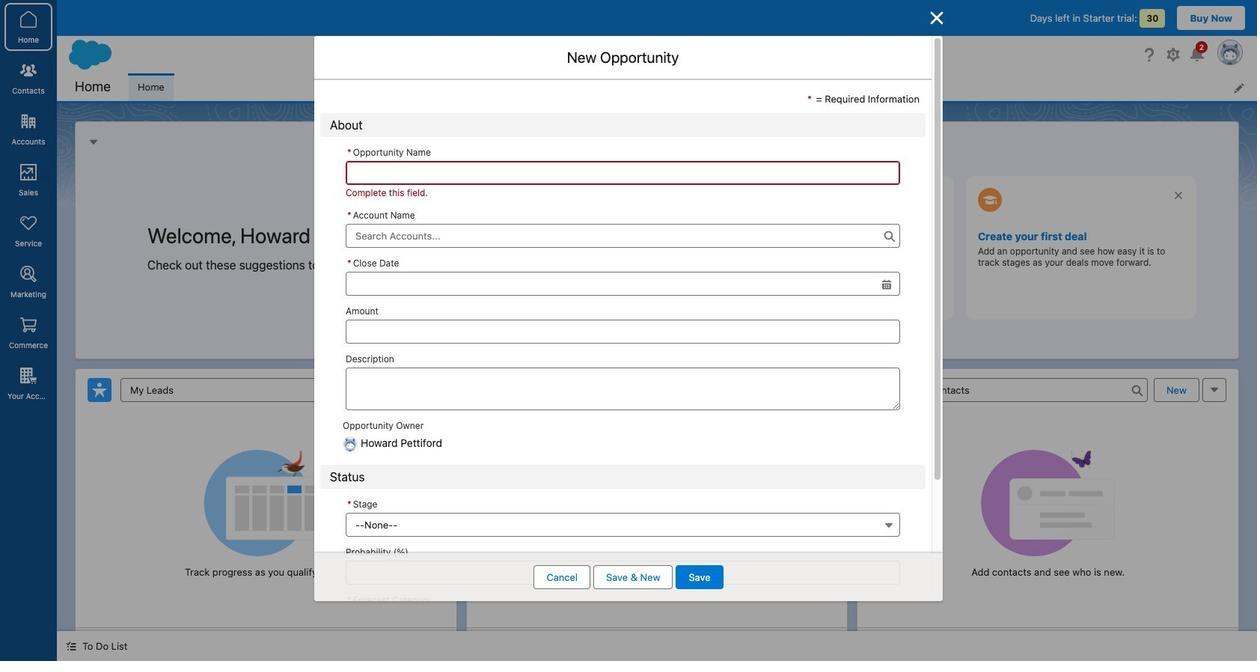 Task type: vqa. For each thing, say whether or not it's contained in the screenshot.
the "first name" text box
no



Task type: locate. For each thing, give the bounding box(es) containing it.
text default image
[[66, 641, 76, 652]]

None text field
[[346, 367, 901, 410]]

list
[[129, 73, 1258, 101]]

group
[[346, 253, 901, 295]]

None text field
[[346, 161, 901, 185], [346, 271, 901, 295], [346, 319, 901, 343], [346, 561, 901, 585], [346, 161, 901, 185], [346, 271, 901, 295], [346, 319, 901, 343], [346, 561, 901, 585]]



Task type: describe. For each thing, give the bounding box(es) containing it.
inverse image
[[928, 9, 946, 27]]

Stage - Current Selection: --None-- button
[[346, 513, 901, 537]]

Search Accounts... text field
[[346, 223, 901, 247]]



